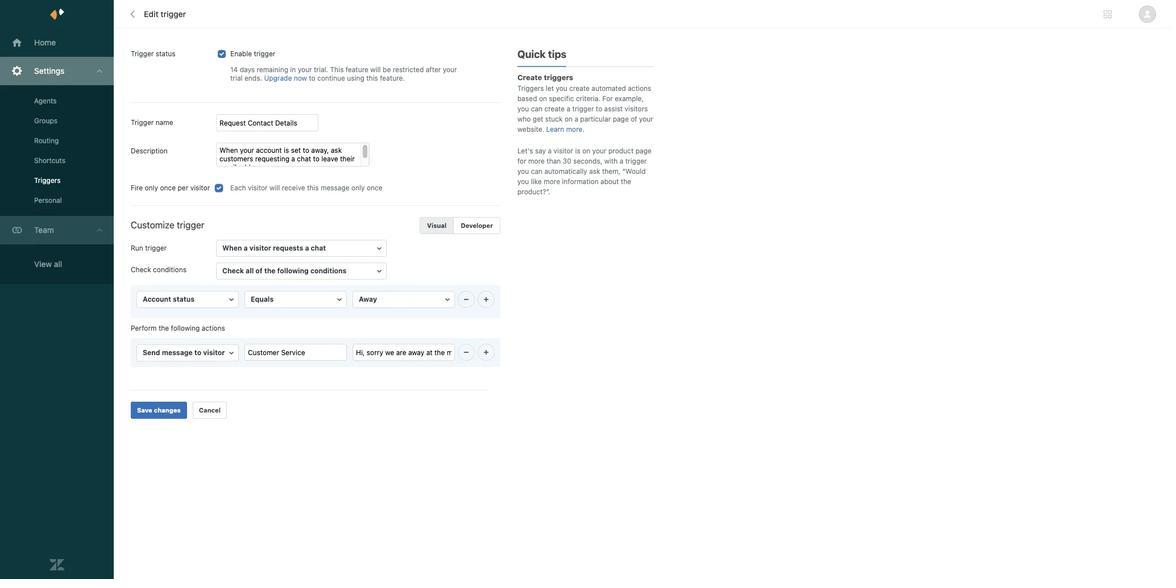 Task type: locate. For each thing, give the bounding box(es) containing it.
only
[[145, 184, 158, 192], [351, 184, 365, 192]]

0 horizontal spatial of
[[256, 267, 263, 275]]

on down let
[[539, 94, 547, 103]]

trigger down criteria.
[[572, 105, 594, 113]]

after
[[426, 65, 441, 74]]

0 vertical spatial will
[[370, 65, 381, 74]]

example,
[[615, 94, 644, 103]]

you up who
[[518, 105, 529, 113]]

will left receive
[[270, 184, 280, 192]]

all up equals
[[246, 267, 254, 275]]

shortcuts
[[34, 156, 65, 165]]

all right view
[[54, 259, 62, 269]]

trigger for trigger status
[[131, 49, 154, 58]]

visitor inside let's say a visitor is on your product page for more than 30 seconds, with a trigger you can automatically ask them, "would you like more information about the product?".
[[554, 147, 573, 155]]

trigger right run
[[145, 244, 167, 253]]

0 horizontal spatial triggers
[[34, 176, 61, 185]]

visitor right each
[[248, 184, 268, 192]]

for
[[518, 157, 527, 166]]

2 can from the top
[[531, 167, 543, 176]]

1 horizontal spatial only
[[351, 184, 365, 192]]

actions inside triggers let you create automated actions based on specific criteria. for example, you can create a trigger to assist visitors who get stuck on a particular page of your website.
[[628, 84, 651, 93]]

automated
[[592, 84, 626, 93]]

1 can from the top
[[531, 105, 543, 113]]

the down "would
[[621, 177, 631, 186]]

a right say
[[548, 147, 552, 155]]

trigger right customize
[[177, 220, 204, 230]]

0 horizontal spatial once
[[160, 184, 176, 192]]

1 vertical spatial more
[[528, 157, 545, 166]]

triggers up based
[[518, 84, 544, 93]]

0 vertical spatial the
[[621, 177, 631, 186]]

this
[[366, 74, 378, 82], [307, 184, 319, 192]]

status for account status
[[173, 295, 195, 304]]

visual
[[427, 222, 447, 229]]

1 vertical spatial following
[[171, 324, 200, 333]]

a down specific
[[567, 105, 571, 113]]

fire only once per visitor
[[131, 184, 210, 192]]

you
[[556, 84, 568, 93], [518, 105, 529, 113], [518, 167, 529, 176], [518, 177, 529, 186]]

continue
[[317, 74, 345, 82]]

the
[[621, 177, 631, 186], [264, 267, 276, 275], [159, 324, 169, 333]]

2 horizontal spatial the
[[621, 177, 631, 186]]

1 horizontal spatial of
[[631, 115, 637, 123]]

once
[[160, 184, 176, 192], [367, 184, 383, 192]]

30
[[563, 157, 571, 166]]

create up criteria.
[[569, 84, 590, 93]]

on inside let's say a visitor is on your product page for more than 30 seconds, with a trigger you can automatically ask them, "would you like more information about the product?".
[[582, 147, 591, 155]]

0 vertical spatial create
[[569, 84, 590, 93]]

check
[[131, 266, 151, 274], [222, 267, 244, 275]]

1 vertical spatial the
[[264, 267, 276, 275]]

developer
[[461, 222, 493, 229]]

1 horizontal spatial actions
[[628, 84, 651, 93]]

let's
[[518, 147, 533, 155]]

0 vertical spatial triggers
[[518, 84, 544, 93]]

can up the like
[[531, 167, 543, 176]]

0 horizontal spatial check
[[131, 266, 151, 274]]

2 horizontal spatial to
[[596, 105, 602, 113]]

status down edit trigger
[[156, 49, 175, 58]]

account
[[143, 295, 171, 304]]

is
[[575, 147, 581, 155]]

1 vertical spatial status
[[173, 295, 195, 304]]

1 vertical spatial this
[[307, 184, 319, 192]]

upgrade now link
[[264, 74, 307, 82]]

trigger up "would
[[625, 157, 647, 166]]

feature.
[[380, 74, 405, 82]]

triggers up personal
[[34, 176, 61, 185]]

conditions up account status on the bottom left of the page
[[153, 266, 187, 274]]

0 vertical spatial message
[[321, 184, 350, 192]]

per
[[178, 184, 188, 192]]

more right the like
[[544, 177, 560, 186]]

conditions down "chat"
[[310, 267, 347, 275]]

criteria.
[[576, 94, 601, 103]]

you left the like
[[518, 177, 529, 186]]

0 horizontal spatial to
[[194, 349, 201, 357]]

0 horizontal spatial page
[[613, 115, 629, 123]]

0 vertical spatial more
[[566, 125, 583, 134]]

message down the perform the following actions at the bottom left
[[162, 349, 193, 357]]

triggers inside triggers let you create automated actions based on specific criteria. for example, you can create a trigger to assist visitors who get stuck on a particular page of your website.
[[518, 84, 544, 93]]

0 horizontal spatial will
[[270, 184, 280, 192]]

triggers
[[518, 84, 544, 93], [34, 176, 61, 185]]

trigger right edit
[[161, 9, 186, 19]]

a right when
[[244, 244, 248, 253]]

trigger
[[131, 49, 154, 58], [131, 118, 154, 127]]

2 vertical spatial on
[[582, 147, 591, 155]]

check down when
[[222, 267, 244, 275]]

following up send message to visitor
[[171, 324, 200, 333]]

this right using
[[366, 74, 378, 82]]

edit
[[144, 9, 158, 19]]

cancel button
[[193, 402, 227, 419]]

1 vertical spatial to
[[596, 105, 602, 113]]

1 vertical spatial page
[[636, 147, 652, 155]]

status right account
[[173, 295, 195, 304]]

status
[[156, 49, 175, 58], [173, 295, 195, 304]]

1 horizontal spatial page
[[636, 147, 652, 155]]

on right is
[[582, 147, 591, 155]]

0 horizontal spatial conditions
[[153, 266, 187, 274]]

more right learn
[[566, 125, 583, 134]]

quick tips
[[518, 48, 567, 60]]

2 once from the left
[[367, 184, 383, 192]]

14
[[230, 65, 238, 74]]

0 vertical spatial this
[[366, 74, 378, 82]]

can up get
[[531, 105, 543, 113]]

this right receive
[[307, 184, 319, 192]]

view all
[[34, 259, 62, 269]]

2 vertical spatial to
[[194, 349, 201, 357]]

more down say
[[528, 157, 545, 166]]

trigger inside let's say a visitor is on your product page for more than 30 seconds, with a trigger you can automatically ask them, "would you like more information about the product?".
[[625, 157, 647, 166]]

more
[[566, 125, 583, 134], [528, 157, 545, 166], [544, 177, 560, 186]]

your
[[298, 65, 312, 74], [443, 65, 457, 74], [639, 115, 653, 123], [592, 147, 607, 155]]

1 horizontal spatial will
[[370, 65, 381, 74]]

will inside 14 days remaining in your trial. this feature will be restricted after your trial ends.
[[370, 65, 381, 74]]

your inside let's say a visitor is on your product page for more than 30 seconds, with a trigger you can automatically ask them, "would you like more information about the product?".
[[592, 147, 607, 155]]

1 horizontal spatial to
[[309, 74, 315, 82]]

0 horizontal spatial create
[[545, 105, 565, 113]]

specific
[[549, 94, 574, 103]]

to right "now"
[[309, 74, 315, 82]]

of down visitors
[[631, 115, 637, 123]]

0 horizontal spatial only
[[145, 184, 158, 192]]

0 vertical spatial status
[[156, 49, 175, 58]]

to for continue
[[309, 74, 315, 82]]

equals
[[251, 295, 274, 304]]

1 horizontal spatial once
[[367, 184, 383, 192]]

ask
[[589, 167, 600, 176]]

trigger
[[161, 9, 186, 19], [254, 49, 275, 58], [572, 105, 594, 113], [625, 157, 647, 166], [177, 220, 204, 230], [145, 244, 167, 253]]

0 vertical spatial following
[[277, 267, 309, 275]]

using
[[347, 74, 364, 82]]

the right the perform at the left bottom
[[159, 324, 169, 333]]

2 horizontal spatial on
[[582, 147, 591, 155]]

following
[[277, 267, 309, 275], [171, 324, 200, 333]]

your up seconds,
[[592, 147, 607, 155]]

trigger down edit
[[131, 49, 154, 58]]

create
[[518, 73, 542, 82]]

1 horizontal spatial the
[[264, 267, 276, 275]]

will left "be"
[[370, 65, 381, 74]]

page right product at the right top
[[636, 147, 652, 155]]

0 vertical spatial on
[[539, 94, 547, 103]]

can
[[531, 105, 543, 113], [531, 167, 543, 176]]

1 vertical spatial of
[[256, 267, 263, 275]]

on up learn more .
[[565, 115, 573, 123]]

actions up example,
[[628, 84, 651, 93]]

0 vertical spatial can
[[531, 105, 543, 113]]

visual button
[[420, 217, 454, 234]]

who
[[518, 115, 531, 123]]

team
[[34, 225, 54, 235]]

create
[[569, 84, 590, 93], [545, 105, 565, 113]]

description
[[131, 147, 168, 155]]

run
[[131, 244, 143, 253]]

page down assist
[[613, 115, 629, 123]]

triggers for triggers let you create automated actions based on specific criteria. for example, you can create a trigger to assist visitors who get stuck on a particular page of your website.
[[518, 84, 544, 93]]

a left "chat"
[[305, 244, 309, 253]]

2 vertical spatial more
[[544, 177, 560, 186]]

feature
[[346, 65, 369, 74]]

to inside triggers let you create automated actions based on specific criteria. for example, you can create a trigger to assist visitors who get stuck on a particular page of your website.
[[596, 105, 602, 113]]

message right receive
[[321, 184, 350, 192]]

your right the in
[[298, 65, 312, 74]]

1 horizontal spatial following
[[277, 267, 309, 275]]

triggers
[[544, 73, 573, 82]]

about
[[601, 177, 619, 186]]

get
[[533, 115, 543, 123]]

1 horizontal spatial check
[[222, 267, 244, 275]]

check all of the following conditions
[[222, 267, 347, 275]]

1 horizontal spatial triggers
[[518, 84, 544, 93]]

page inside triggers let you create automated actions based on specific criteria. for example, you can create a trigger to assist visitors who get stuck on a particular page of your website.
[[613, 115, 629, 123]]

all
[[54, 259, 62, 269], [246, 267, 254, 275]]

0 vertical spatial to
[[309, 74, 315, 82]]

following down requests at the top of page
[[277, 267, 309, 275]]

trigger for edit trigger
[[161, 9, 186, 19]]

1 horizontal spatial on
[[565, 115, 573, 123]]

when a visitor requests a chat
[[222, 244, 326, 253]]

visitor up 30
[[554, 147, 573, 155]]

0 horizontal spatial message
[[162, 349, 193, 357]]

learn more .
[[546, 125, 585, 134]]

2 trigger from the top
[[131, 118, 154, 127]]

fire
[[131, 184, 143, 192]]

1 vertical spatial will
[[270, 184, 280, 192]]

trigger for enable trigger
[[254, 49, 275, 58]]

0 vertical spatial trigger
[[131, 49, 154, 58]]

1 vertical spatial actions
[[202, 324, 225, 333]]

view
[[34, 259, 52, 269]]

product
[[609, 147, 634, 155]]

conditions
[[153, 266, 187, 274], [310, 267, 347, 275]]

agents
[[34, 97, 57, 105]]

to
[[309, 74, 315, 82], [596, 105, 602, 113], [194, 349, 201, 357]]

to down the perform the following actions at the bottom left
[[194, 349, 201, 357]]

0 horizontal spatial this
[[307, 184, 319, 192]]

1 vertical spatial on
[[565, 115, 573, 123]]

trigger left name
[[131, 118, 154, 127]]

1 vertical spatial triggers
[[34, 176, 61, 185]]

0 horizontal spatial the
[[159, 324, 169, 333]]

0 vertical spatial page
[[613, 115, 629, 123]]

0 horizontal spatial all
[[54, 259, 62, 269]]

1 horizontal spatial create
[[569, 84, 590, 93]]

the down when a visitor requests a chat on the left of the page
[[264, 267, 276, 275]]

to up particular
[[596, 105, 602, 113]]

visitors
[[625, 105, 648, 113]]

1 horizontal spatial conditions
[[310, 267, 347, 275]]

will
[[370, 65, 381, 74], [270, 184, 280, 192]]

your down visitors
[[639, 115, 653, 123]]

trigger up remaining
[[254, 49, 275, 58]]

your inside triggers let you create automated actions based on specific criteria. for example, you can create a trigger to assist visitors who get stuck on a particular page of your website.
[[639, 115, 653, 123]]

trigger for customize trigger
[[177, 220, 204, 230]]

chat
[[311, 244, 326, 253]]

0 vertical spatial of
[[631, 115, 637, 123]]

1 trigger from the top
[[131, 49, 154, 58]]

information
[[562, 177, 599, 186]]

to for visitor
[[194, 349, 201, 357]]

actions up send message to visitor
[[202, 324, 225, 333]]

1 horizontal spatial all
[[246, 267, 254, 275]]

1 vertical spatial trigger
[[131, 118, 154, 127]]

create up stuck
[[545, 105, 565, 113]]

of down when a visitor requests a chat on the left of the page
[[256, 267, 263, 275]]

1 once from the left
[[160, 184, 176, 192]]

them,
[[602, 167, 621, 176]]

than
[[547, 157, 561, 166]]

check down run
[[131, 266, 151, 274]]

routing
[[34, 137, 59, 145]]

0 vertical spatial actions
[[628, 84, 651, 93]]

1 vertical spatial can
[[531, 167, 543, 176]]



Task type: describe. For each thing, give the bounding box(es) containing it.
trigger inside triggers let you create automated actions based on specific criteria. for example, you can create a trigger to assist visitors who get stuck on a particular page of your website.
[[572, 105, 594, 113]]

0 horizontal spatial actions
[[202, 324, 225, 333]]

trigger name
[[131, 118, 173, 127]]

tips
[[548, 48, 567, 60]]

upgrade
[[264, 74, 292, 82]]

2 only from the left
[[351, 184, 365, 192]]

trigger status
[[131, 49, 175, 58]]

Description text field
[[216, 143, 370, 167]]

be
[[383, 65, 391, 74]]

14 days remaining in your trial. this feature will be restricted after your trial ends.
[[230, 65, 457, 82]]

upgrade now to continue using this feature.
[[264, 74, 405, 82]]

product?".
[[518, 188, 550, 196]]

send message to visitor
[[143, 349, 225, 357]]

all for view
[[54, 259, 62, 269]]

1 only from the left
[[145, 184, 158, 192]]

save
[[137, 407, 152, 414]]

triggers for triggers
[[34, 176, 61, 185]]

restricted
[[393, 65, 424, 74]]

let's say a visitor is on your product page for more than 30 seconds, with a trigger you can automatically ask them, "would you like more information about the product?".
[[518, 147, 652, 196]]

home
[[34, 38, 56, 47]]

cancel
[[199, 407, 221, 414]]

seconds,
[[573, 157, 602, 166]]

let
[[546, 84, 554, 93]]

Message text field
[[353, 344, 455, 361]]

"would
[[623, 167, 646, 176]]

with
[[604, 157, 618, 166]]

.
[[583, 125, 585, 134]]

of inside triggers let you create automated actions based on specific criteria. for example, you can create a trigger to assist visitors who get stuck on a particular page of your website.
[[631, 115, 637, 123]]

trial.
[[314, 65, 328, 74]]

perform the following actions
[[131, 324, 225, 333]]

when
[[222, 244, 242, 253]]

this
[[330, 65, 344, 74]]

say
[[535, 147, 546, 155]]

1 vertical spatial message
[[162, 349, 193, 357]]

enable
[[230, 49, 252, 58]]

1 horizontal spatial message
[[321, 184, 350, 192]]

visitor down the perform the following actions at the bottom left
[[203, 349, 225, 357]]

0 horizontal spatial following
[[171, 324, 200, 333]]

0 horizontal spatial on
[[539, 94, 547, 103]]

for
[[603, 94, 613, 103]]

in
[[290, 65, 296, 74]]

website.
[[518, 125, 544, 134]]

you up specific
[[556, 84, 568, 93]]

trigger for trigger name
[[131, 118, 154, 127]]

learn more link
[[546, 125, 583, 134]]

like
[[531, 177, 542, 186]]

changes
[[154, 407, 181, 414]]

create triggers
[[518, 73, 573, 82]]

trigger for run trigger
[[145, 244, 167, 253]]

perform
[[131, 324, 157, 333]]

settings
[[34, 66, 64, 76]]

account status
[[143, 295, 195, 304]]

name
[[156, 118, 173, 127]]

stuck
[[545, 115, 563, 123]]

Name of agent text field
[[245, 344, 347, 361]]

edit trigger
[[144, 9, 186, 19]]

run trigger
[[131, 244, 167, 253]]

your right after
[[443, 65, 457, 74]]

visitor right per
[[190, 184, 210, 192]]

you down for
[[518, 167, 529, 176]]

save changes button
[[131, 402, 187, 419]]

save changes
[[137, 407, 181, 414]]

days
[[240, 65, 255, 74]]

assist
[[604, 105, 623, 113]]

can inside let's say a visitor is on your product page for more than 30 seconds, with a trigger you can automatically ask them, "would you like more information about the product?".
[[531, 167, 543, 176]]

Trigger name text field
[[216, 114, 319, 131]]

check for check all of the following conditions
[[222, 267, 244, 275]]

all for check
[[246, 267, 254, 275]]

trial
[[230, 74, 243, 82]]

customize trigger
[[131, 220, 204, 230]]

each
[[230, 184, 246, 192]]

triggers let you create automated actions based on specific criteria. for example, you can create a trigger to assist visitors who get stuck on a particular page of your website.
[[518, 84, 653, 134]]

requests
[[273, 244, 303, 253]]

1 vertical spatial create
[[545, 105, 565, 113]]

2 vertical spatial the
[[159, 324, 169, 333]]

learn
[[546, 125, 564, 134]]

zendesk products image
[[1104, 10, 1112, 18]]

the inside let's say a visitor is on your product page for more than 30 seconds, with a trigger you can automatically ask them, "would you like more information about the product?".
[[621, 177, 631, 186]]

receive
[[282, 184, 305, 192]]

check conditions
[[131, 266, 187, 274]]

automatically
[[545, 167, 587, 176]]

personal
[[34, 196, 62, 205]]

based
[[518, 94, 537, 103]]

groups
[[34, 117, 57, 125]]

visitor left requests at the top of page
[[250, 244, 271, 253]]

a down product at the right top
[[620, 157, 624, 166]]

customize
[[131, 220, 175, 230]]

status for trigger status
[[156, 49, 175, 58]]

can inside triggers let you create automated actions based on specific criteria. for example, you can create a trigger to assist visitors who get stuck on a particular page of your website.
[[531, 105, 543, 113]]

1 horizontal spatial this
[[366, 74, 378, 82]]

a up learn more .
[[575, 115, 578, 123]]

check for check conditions
[[131, 266, 151, 274]]

away
[[359, 295, 377, 304]]

page inside let's say a visitor is on your product page for more than 30 seconds, with a trigger you can automatically ask them, "would you like more information about the product?".
[[636, 147, 652, 155]]

each visitor will receive this message only once
[[230, 184, 383, 192]]

enable trigger
[[230, 49, 275, 58]]



Task type: vqa. For each thing, say whether or not it's contained in the screenshot.
Visual
yes



